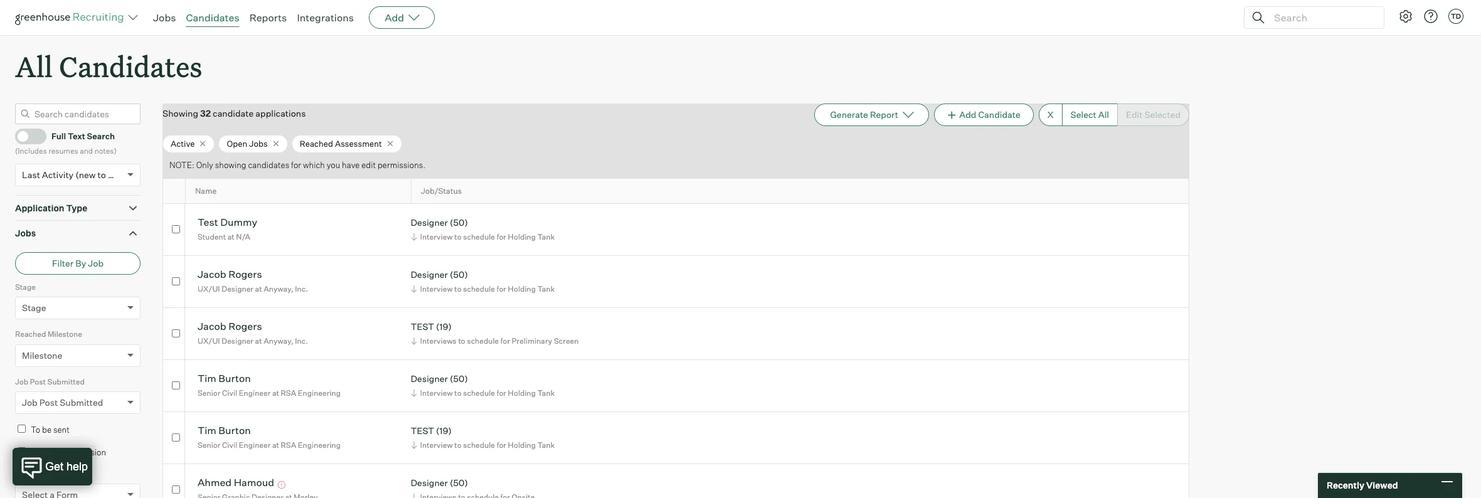 Task type: describe. For each thing, give the bounding box(es) containing it.
1 vertical spatial job post submitted
[[22, 397, 103, 408]]

designer (50) interview to schedule for holding tank for tim burton
[[411, 374, 555, 398]]

dummy
[[220, 216, 257, 229]]

interview for fourth interview to schedule for holding tank link from the top of the page
[[420, 441, 453, 450]]

select all link
[[1062, 104, 1118, 126]]

candidate
[[213, 108, 254, 119]]

holding for fourth interview to schedule for holding tank link from the top of the page
[[508, 441, 536, 450]]

interviews to schedule for preliminary screen link
[[409, 335, 582, 347]]

for for interviews to schedule for preliminary screen link on the left bottom of the page
[[501, 336, 510, 346]]

anyway, for test (19)
[[264, 336, 294, 346]]

tim for designer (50)
[[198, 372, 216, 385]]

edit
[[362, 160, 376, 170]]

0 vertical spatial submitted
[[47, 377, 85, 386]]

pending submission
[[31, 447, 106, 457]]

reached assessment
[[300, 139, 382, 149]]

0 horizontal spatial jobs
[[15, 228, 36, 239]]

showing
[[163, 108, 198, 119]]

rsa for designer (50)
[[281, 388, 296, 398]]

for for 2nd interview to schedule for holding tank link from the top of the page
[[497, 284, 507, 294]]

test dummy student at n/a
[[198, 216, 257, 242]]

to for fourth interview to schedule for holding tank link from the bottom
[[455, 232, 462, 242]]

(19) for burton
[[436, 426, 452, 437]]

search
[[87, 131, 115, 141]]

ahmed hamoud link
[[198, 477, 274, 491]]

1 vertical spatial stage
[[22, 303, 46, 313]]

1 vertical spatial post
[[39, 397, 58, 408]]

test
[[198, 216, 218, 229]]

td button
[[1449, 9, 1464, 24]]

showing 32 candidate applications
[[163, 108, 306, 119]]

jobs link
[[153, 11, 176, 24]]

ux/ui for designer (50)
[[198, 284, 220, 294]]

0 vertical spatial job post submitted
[[15, 377, 85, 386]]

integrations link
[[297, 11, 354, 24]]

to be sent
[[31, 425, 70, 435]]

assessment
[[335, 139, 382, 149]]

reports link
[[250, 11, 287, 24]]

tank for fourth interview to schedule for holding tank link from the top of the page
[[538, 441, 555, 450]]

generate report
[[831, 109, 899, 120]]

tim for test (19)
[[198, 425, 216, 437]]

only
[[196, 160, 213, 170]]

interview for 2nd interview to schedule for holding tank link from the top of the page
[[420, 284, 453, 294]]

student
[[198, 232, 226, 242]]

add button
[[369, 6, 435, 29]]

generate report button
[[815, 104, 930, 126]]

jacob rogers link for designer
[[198, 268, 262, 283]]

note: only showing candidates for which you have edit permissions.
[[169, 160, 426, 170]]

tim burton senior civil engineer at rsa engineering for designer (50)
[[198, 372, 341, 398]]

select all
[[1071, 109, 1110, 120]]

(50) for burton
[[450, 374, 468, 384]]

0 vertical spatial milestone
[[48, 330, 82, 339]]

filter
[[52, 258, 74, 268]]

1 vertical spatial submitted
[[60, 397, 103, 408]]

schedule for fourth interview to schedule for holding tank link from the bottom
[[463, 232, 495, 242]]

candidates
[[248, 160, 290, 170]]

32
[[200, 108, 211, 119]]

application type
[[15, 203, 87, 213]]

last activity (new to old)
[[22, 169, 124, 180]]

td
[[1452, 12, 1462, 21]]

recently
[[1328, 480, 1365, 491]]

reports
[[250, 11, 287, 24]]

candidate reports are now available! apply filters and select "view in app" element
[[815, 104, 930, 126]]

0 horizontal spatial all
[[15, 48, 53, 85]]

filter by job button
[[15, 252, 141, 275]]

schedule for fourth interview to schedule for holding tank link from the top of the page
[[463, 441, 495, 450]]

rogers for test
[[229, 320, 262, 333]]

full text search (includes resumes and notes)
[[15, 131, 117, 156]]

holding for 3rd interview to schedule for holding tank link from the top
[[508, 388, 536, 398]]

report
[[871, 109, 899, 120]]

you
[[327, 160, 340, 170]]

recently viewed
[[1328, 480, 1399, 491]]

rogers for designer
[[229, 268, 262, 281]]

holding for 2nd interview to schedule for holding tank link from the top of the page
[[508, 284, 536, 294]]

type
[[66, 203, 87, 213]]

name
[[195, 186, 217, 196]]

ahmed
[[198, 477, 232, 489]]

integrations
[[297, 11, 354, 24]]

hamoud
[[234, 477, 274, 489]]

last activity (new to old) option
[[22, 169, 124, 180]]

Search text field
[[1272, 8, 1373, 27]]

1 vertical spatial job
[[15, 377, 28, 386]]

test dummy link
[[198, 216, 257, 231]]

form
[[15, 469, 34, 478]]

civil for designer
[[222, 388, 237, 398]]

tim burton senior civil engineer at rsa engineering for test (19)
[[198, 425, 341, 450]]

anyway, for designer (50)
[[264, 284, 294, 294]]

candidate
[[979, 109, 1021, 120]]

sent
[[53, 425, 70, 435]]

(includes
[[15, 146, 47, 156]]

0 vertical spatial jobs
[[153, 11, 176, 24]]

last
[[22, 169, 40, 180]]

ahmed hamoud
[[198, 477, 274, 489]]

ahmed hamoud has been in onsite for more than 21 days image
[[276, 482, 288, 489]]

which
[[303, 160, 325, 170]]

for for fourth interview to schedule for holding tank link from the top of the page
[[497, 441, 507, 450]]

test for burton
[[411, 426, 434, 437]]

resumes
[[49, 146, 78, 156]]

test for rogers
[[411, 322, 434, 332]]

(50) for dummy
[[450, 217, 468, 228]]

form element
[[15, 468, 141, 498]]

2 vertical spatial job
[[22, 397, 37, 408]]

applications
[[256, 108, 306, 119]]

by
[[75, 258, 86, 268]]

senior for designer (50)
[[198, 388, 221, 398]]

and
[[80, 146, 93, 156]]

open
[[227, 139, 247, 149]]

x link
[[1039, 104, 1062, 126]]

select
[[1071, 109, 1097, 120]]

tim burton link for test
[[198, 425, 251, 439]]

filter by job
[[52, 258, 104, 268]]

notes)
[[95, 146, 117, 156]]

screen
[[554, 336, 579, 346]]

0 vertical spatial candidates
[[186, 11, 240, 24]]



Task type: locate. For each thing, give the bounding box(es) containing it.
interview down the interviews on the bottom left of the page
[[420, 388, 453, 398]]

1 test from the top
[[411, 322, 434, 332]]

schedule for 3rd interview to schedule for holding tank link from the top
[[463, 388, 495, 398]]

1 vertical spatial civil
[[222, 441, 237, 450]]

engineer for test
[[239, 441, 271, 450]]

reached down stage element
[[15, 330, 46, 339]]

rogers
[[229, 268, 262, 281], [229, 320, 262, 333]]

candidates down jobs link
[[59, 48, 202, 85]]

tank
[[538, 232, 555, 242], [538, 284, 555, 294], [538, 388, 555, 398], [538, 441, 555, 450]]

2 vertical spatial jobs
[[15, 228, 36, 239]]

have
[[342, 160, 360, 170]]

all candidates
[[15, 48, 202, 85]]

0 vertical spatial designer (50) interview to schedule for holding tank
[[411, 217, 555, 242]]

1 vertical spatial rogers
[[229, 320, 262, 333]]

civil for test
[[222, 441, 237, 450]]

permissions.
[[378, 160, 426, 170]]

tim
[[198, 372, 216, 385], [198, 425, 216, 437]]

1 vertical spatial reached
[[15, 330, 46, 339]]

0 vertical spatial civil
[[222, 388, 237, 398]]

interview
[[420, 232, 453, 242], [420, 284, 453, 294], [420, 388, 453, 398], [420, 441, 453, 450]]

configure image
[[1399, 9, 1414, 24]]

interview to schedule for holding tank link up test (19) interview to schedule for holding tank
[[409, 387, 558, 399]]

2 jacob rogers link from the top
[[198, 320, 262, 335]]

submitted
[[47, 377, 85, 386], [60, 397, 103, 408]]

for inside test (19) interview to schedule for holding tank
[[497, 441, 507, 450]]

4 holding from the top
[[508, 441, 536, 450]]

3 holding from the top
[[508, 388, 536, 398]]

holding inside test (19) interview to schedule for holding tank
[[508, 441, 536, 450]]

0 vertical spatial ux/ui
[[198, 284, 220, 294]]

jacob rogers link
[[198, 268, 262, 283], [198, 320, 262, 335]]

1 vertical spatial inc.
[[295, 336, 308, 346]]

None checkbox
[[172, 225, 180, 233], [172, 277, 180, 285], [172, 381, 180, 390], [172, 434, 180, 442], [172, 225, 180, 233], [172, 277, 180, 285], [172, 381, 180, 390], [172, 434, 180, 442]]

1 jacob rogers ux/ui designer at anyway, inc. from the top
[[198, 268, 308, 294]]

activity
[[42, 169, 74, 180]]

1 tim from the top
[[198, 372, 216, 385]]

2 test from the top
[[411, 426, 434, 437]]

test up the interviews on the bottom left of the page
[[411, 322, 434, 332]]

4 tank from the top
[[538, 441, 555, 450]]

(19) up the interviews on the bottom left of the page
[[436, 322, 452, 332]]

tim burton senior civil engineer at rsa engineering
[[198, 372, 341, 398], [198, 425, 341, 450]]

to for 2nd interview to schedule for holding tank link from the top of the page
[[455, 284, 462, 294]]

burton for designer
[[219, 372, 251, 385]]

Search candidates field
[[15, 104, 141, 124]]

(50) for rogers
[[450, 270, 468, 280]]

interviews
[[420, 336, 457, 346]]

1 vertical spatial designer (50) interview to schedule for holding tank
[[411, 270, 555, 294]]

interview to schedule for holding tank link up test (19) interviews to schedule for preliminary screen
[[409, 283, 558, 295]]

0 vertical spatial engineer
[[239, 388, 271, 398]]

holding
[[508, 232, 536, 242], [508, 284, 536, 294], [508, 388, 536, 398], [508, 441, 536, 450]]

1 vertical spatial ux/ui
[[198, 336, 220, 346]]

inc.
[[295, 284, 308, 294], [295, 336, 308, 346]]

active
[[171, 139, 195, 149]]

designer (50) interview to schedule for holding tank
[[411, 217, 555, 242], [411, 270, 555, 294], [411, 374, 555, 398]]

jacob rogers ux/ui designer at anyway, inc. for designer (50)
[[198, 268, 308, 294]]

3 designer (50) interview to schedule for holding tank from the top
[[411, 374, 555, 398]]

2 rsa from the top
[[281, 441, 296, 450]]

interview down job/status
[[420, 232, 453, 242]]

senior
[[198, 388, 221, 398], [198, 441, 221, 450]]

2 inc. from the top
[[295, 336, 308, 346]]

2 civil from the top
[[222, 441, 237, 450]]

to up designer (50)
[[455, 441, 462, 450]]

1 rsa from the top
[[281, 388, 296, 398]]

0 horizontal spatial reached
[[15, 330, 46, 339]]

engineering
[[298, 388, 341, 398], [298, 441, 341, 450]]

schedule for 2nd interview to schedule for holding tank link from the top of the page
[[463, 284, 495, 294]]

Pending submission checkbox
[[18, 447, 26, 456]]

1 vertical spatial (19)
[[436, 426, 452, 437]]

2 engineering from the top
[[298, 441, 341, 450]]

tank for 3rd interview to schedule for holding tank link from the top
[[538, 388, 555, 398]]

1 civil from the top
[[222, 388, 237, 398]]

add
[[385, 11, 404, 24], [960, 109, 977, 120]]

1 horizontal spatial jobs
[[153, 11, 176, 24]]

1 vertical spatial tim
[[198, 425, 216, 437]]

(19) up designer (50)
[[436, 426, 452, 437]]

(19) for rogers
[[436, 322, 452, 332]]

open jobs
[[227, 139, 268, 149]]

0 vertical spatial stage
[[15, 282, 36, 292]]

0 vertical spatial rsa
[[281, 388, 296, 398]]

add candidate
[[960, 109, 1021, 120]]

1 vertical spatial jacob
[[198, 320, 226, 333]]

post up to
[[30, 377, 46, 386]]

0 vertical spatial inc.
[[295, 284, 308, 294]]

1 jacob rogers link from the top
[[198, 268, 262, 283]]

1 vertical spatial engineering
[[298, 441, 341, 450]]

2 holding from the top
[[508, 284, 536, 294]]

ux/ui for test (19)
[[198, 336, 220, 346]]

1 jacob from the top
[[198, 268, 226, 281]]

test up designer (50)
[[411, 426, 434, 437]]

to right the interviews on the bottom left of the page
[[458, 336, 466, 346]]

senior for test (19)
[[198, 441, 221, 450]]

2 designer (50) interview to schedule for holding tank from the top
[[411, 270, 555, 294]]

jacob for test (19)
[[198, 320, 226, 333]]

add for add
[[385, 11, 404, 24]]

job/status
[[421, 186, 462, 196]]

3 interview to schedule for holding tank link from the top
[[409, 387, 558, 399]]

to for fourth interview to schedule for holding tank link from the top of the page
[[455, 441, 462, 450]]

(19) inside test (19) interview to schedule for holding tank
[[436, 426, 452, 437]]

0 vertical spatial job
[[88, 258, 104, 268]]

2 rogers from the top
[[229, 320, 262, 333]]

submitted up sent at the left of page
[[60, 397, 103, 408]]

note:
[[169, 160, 194, 170]]

old)
[[108, 169, 124, 180]]

0 vertical spatial (19)
[[436, 322, 452, 332]]

1 interview from the top
[[420, 232, 453, 242]]

2 ux/ui from the top
[[198, 336, 220, 346]]

1 vertical spatial tim burton senior civil engineer at rsa engineering
[[198, 425, 341, 450]]

0 vertical spatial jacob
[[198, 268, 226, 281]]

1 horizontal spatial all
[[1099, 109, 1110, 120]]

jacob rogers link for test
[[198, 320, 262, 335]]

1 horizontal spatial add
[[960, 109, 977, 120]]

1 vertical spatial candidates
[[59, 48, 202, 85]]

inc. for test (19)
[[295, 336, 308, 346]]

test inside test (19) interviews to schedule for preliminary screen
[[411, 322, 434, 332]]

for for 3rd interview to schedule for holding tank link from the top
[[497, 388, 507, 398]]

jacob rogers ux/ui designer at anyway, inc.
[[198, 268, 308, 294], [198, 320, 308, 346]]

0 vertical spatial jacob rogers link
[[198, 268, 262, 283]]

to for 3rd interview to schedule for holding tank link from the top
[[455, 388, 462, 398]]

post
[[30, 377, 46, 386], [39, 397, 58, 408]]

for
[[291, 160, 301, 170], [497, 232, 507, 242], [497, 284, 507, 294], [501, 336, 510, 346], [497, 388, 507, 398], [497, 441, 507, 450]]

interview to schedule for holding tank link down job/status
[[409, 231, 558, 243]]

1 inc. from the top
[[295, 284, 308, 294]]

2 horizontal spatial jobs
[[249, 139, 268, 149]]

interview for 3rd interview to schedule for holding tank link from the top
[[420, 388, 453, 398]]

4 interview from the top
[[420, 441, 453, 450]]

(new
[[75, 169, 96, 180]]

job post submitted up sent at the left of page
[[22, 397, 103, 408]]

engineer for designer
[[239, 388, 271, 398]]

to inside test (19) interviews to schedule for preliminary screen
[[458, 336, 466, 346]]

for for fourth interview to schedule for holding tank link from the bottom
[[497, 232, 507, 242]]

designer (50) interview to schedule for holding tank for jacob rogers
[[411, 270, 555, 294]]

jobs left candidates link
[[153, 11, 176, 24]]

1 (50) from the top
[[450, 217, 468, 228]]

1 horizontal spatial reached
[[300, 139, 333, 149]]

stage
[[15, 282, 36, 292], [22, 303, 46, 313]]

0 vertical spatial reached
[[300, 139, 333, 149]]

for inside test (19) interviews to schedule for preliminary screen
[[501, 336, 510, 346]]

to inside test (19) interview to schedule for holding tank
[[455, 441, 462, 450]]

test inside test (19) interview to schedule for holding tank
[[411, 426, 434, 437]]

jobs down application
[[15, 228, 36, 239]]

1 vertical spatial all
[[1099, 109, 1110, 120]]

showing
[[215, 160, 246, 170]]

1 vertical spatial jacob rogers ux/ui designer at anyway, inc.
[[198, 320, 308, 346]]

designer (50) interview to schedule for holding tank down job/status
[[411, 217, 555, 242]]

ux/ui
[[198, 284, 220, 294], [198, 336, 220, 346]]

generate
[[831, 109, 869, 120]]

2 jacob from the top
[[198, 320, 226, 333]]

preliminary
[[512, 336, 553, 346]]

tank inside test (19) interview to schedule for holding tank
[[538, 441, 555, 450]]

3 interview from the top
[[420, 388, 453, 398]]

interview for fourth interview to schedule for holding tank link from the bottom
[[420, 232, 453, 242]]

2 vertical spatial designer (50) interview to schedule for holding tank
[[411, 374, 555, 398]]

tim burton link for designer
[[198, 372, 251, 387]]

0 vertical spatial all
[[15, 48, 53, 85]]

milestone down stage element
[[48, 330, 82, 339]]

test (19) interview to schedule for holding tank
[[411, 426, 555, 450]]

2 tim burton link from the top
[[198, 425, 251, 439]]

1 vertical spatial milestone
[[22, 350, 62, 361]]

1 vertical spatial engineer
[[239, 441, 271, 450]]

1 vertical spatial tim burton link
[[198, 425, 251, 439]]

milestone down reached milestone
[[22, 350, 62, 361]]

1 vertical spatial jobs
[[249, 139, 268, 149]]

submitted down reached milestone element
[[47, 377, 85, 386]]

1 tank from the top
[[538, 232, 555, 242]]

1 vertical spatial test
[[411, 426, 434, 437]]

candidates right jobs link
[[186, 11, 240, 24]]

jobs
[[153, 11, 176, 24], [249, 139, 268, 149], [15, 228, 36, 239]]

2 interview to schedule for holding tank link from the top
[[409, 283, 558, 295]]

2 (50) from the top
[[450, 270, 468, 280]]

rsa
[[281, 388, 296, 398], [281, 441, 296, 450]]

1 senior from the top
[[198, 388, 221, 398]]

engineering for test (19)
[[298, 441, 341, 450]]

interview to schedule for holding tank link up designer (50)
[[409, 439, 558, 451]]

to up the interviews on the bottom left of the page
[[455, 284, 462, 294]]

to up test (19) interview to schedule for holding tank
[[455, 388, 462, 398]]

1 vertical spatial burton
[[219, 425, 251, 437]]

None checkbox
[[172, 329, 180, 337], [172, 486, 180, 494], [172, 329, 180, 337], [172, 486, 180, 494]]

designer (50) interview to schedule for holding tank down interviews to schedule for preliminary screen link on the left bottom of the page
[[411, 374, 555, 398]]

to left old)
[[98, 169, 106, 180]]

4 interview to schedule for holding tank link from the top
[[409, 439, 558, 451]]

job post submitted element
[[15, 376, 141, 423]]

0 vertical spatial post
[[30, 377, 46, 386]]

1 designer (50) interview to schedule for holding tank from the top
[[411, 217, 555, 242]]

full
[[51, 131, 66, 141]]

(19) inside test (19) interviews to schedule for preliminary screen
[[436, 322, 452, 332]]

add inside popup button
[[385, 11, 404, 24]]

pending
[[31, 447, 62, 457]]

1 vertical spatial anyway,
[[264, 336, 294, 346]]

text
[[68, 131, 85, 141]]

rsa for test (19)
[[281, 441, 296, 450]]

inc. for designer (50)
[[295, 284, 308, 294]]

reached for reached milestone
[[15, 330, 46, 339]]

to for interviews to schedule for preliminary screen link on the left bottom of the page
[[458, 336, 466, 346]]

add candidate link
[[935, 104, 1034, 126]]

add for add candidate
[[960, 109, 977, 120]]

2 engineer from the top
[[239, 441, 271, 450]]

1 tim burton senior civil engineer at rsa engineering from the top
[[198, 372, 341, 398]]

reached for reached assessment
[[300, 139, 333, 149]]

1 vertical spatial senior
[[198, 441, 221, 450]]

candidates link
[[186, 11, 240, 24]]

at inside test dummy student at n/a
[[228, 232, 235, 242]]

reached
[[300, 139, 333, 149], [15, 330, 46, 339]]

jobs right open
[[249, 139, 268, 149]]

0 vertical spatial jacob rogers ux/ui designer at anyway, inc.
[[198, 268, 308, 294]]

test (19) interviews to schedule for preliminary screen
[[411, 322, 579, 346]]

application
[[15, 203, 64, 213]]

designer (50) interview to schedule for holding tank up test (19) interviews to schedule for preliminary screen
[[411, 270, 555, 294]]

tank for fourth interview to schedule for holding tank link from the bottom
[[538, 232, 555, 242]]

2 interview from the top
[[420, 284, 453, 294]]

interview up the interviews on the bottom left of the page
[[420, 284, 453, 294]]

burton
[[219, 372, 251, 385], [219, 425, 251, 437]]

To be sent checkbox
[[18, 425, 26, 433]]

0 horizontal spatial add
[[385, 11, 404, 24]]

checkmark image
[[21, 131, 30, 140]]

1 (19) from the top
[[436, 322, 452, 332]]

stage element
[[15, 281, 141, 328]]

all down greenhouse recruiting image on the top left
[[15, 48, 53, 85]]

burton for test
[[219, 425, 251, 437]]

interview inside test (19) interview to schedule for holding tank
[[420, 441, 453, 450]]

3 (50) from the top
[[450, 374, 468, 384]]

designer (50)
[[411, 478, 468, 489]]

0 vertical spatial burton
[[219, 372, 251, 385]]

2 (19) from the top
[[436, 426, 452, 437]]

td button
[[1447, 6, 1467, 26]]

0 vertical spatial engineering
[[298, 388, 341, 398]]

0 vertical spatial senior
[[198, 388, 221, 398]]

1 burton from the top
[[219, 372, 251, 385]]

x
[[1048, 109, 1054, 120]]

jacob rogers ux/ui designer at anyway, inc. for test (19)
[[198, 320, 308, 346]]

interview up designer (50)
[[420, 441, 453, 450]]

0 vertical spatial rogers
[[229, 268, 262, 281]]

1 ux/ui from the top
[[198, 284, 220, 294]]

1 anyway, from the top
[[264, 284, 294, 294]]

2 anyway, from the top
[[264, 336, 294, 346]]

0 vertical spatial anyway,
[[264, 284, 294, 294]]

schedule inside test (19) interviews to schedule for preliminary screen
[[467, 336, 499, 346]]

reached up which
[[300, 139, 333, 149]]

1 interview to schedule for holding tank link from the top
[[409, 231, 558, 243]]

be
[[42, 425, 51, 435]]

n/a
[[236, 232, 250, 242]]

3 tank from the top
[[538, 388, 555, 398]]

1 engineer from the top
[[239, 388, 271, 398]]

1 vertical spatial jacob rogers link
[[198, 320, 262, 335]]

(50)
[[450, 217, 468, 228], [450, 270, 468, 280], [450, 374, 468, 384], [450, 478, 468, 489]]

greenhouse recruiting image
[[15, 10, 128, 25]]

2 jacob rogers ux/ui designer at anyway, inc. from the top
[[198, 320, 308, 346]]

2 tim from the top
[[198, 425, 216, 437]]

2 senior from the top
[[198, 441, 221, 450]]

4 (50) from the top
[[450, 478, 468, 489]]

schedule for interviews to schedule for preliminary screen link on the left bottom of the page
[[467, 336, 499, 346]]

all right select
[[1099, 109, 1110, 120]]

1 vertical spatial rsa
[[281, 441, 296, 450]]

2 tank from the top
[[538, 284, 555, 294]]

candidates
[[186, 11, 240, 24], [59, 48, 202, 85]]

engineer
[[239, 388, 271, 398], [239, 441, 271, 450]]

post up "to be sent"
[[39, 397, 58, 408]]

schedule inside test (19) interview to schedule for holding tank
[[463, 441, 495, 450]]

designer (50) interview to schedule for holding tank for test dummy
[[411, 217, 555, 242]]

all
[[15, 48, 53, 85], [1099, 109, 1110, 120]]

to down job/status
[[455, 232, 462, 242]]

1 engineering from the top
[[298, 388, 341, 398]]

at
[[228, 232, 235, 242], [255, 284, 262, 294], [255, 336, 262, 346], [272, 388, 279, 398], [272, 441, 279, 450]]

2 burton from the top
[[219, 425, 251, 437]]

engineering for designer (50)
[[298, 388, 341, 398]]

1 tim burton link from the top
[[198, 372, 251, 387]]

job inside button
[[88, 258, 104, 268]]

1 rogers from the top
[[229, 268, 262, 281]]

jacob for designer (50)
[[198, 268, 226, 281]]

0 vertical spatial tim burton link
[[198, 372, 251, 387]]

schedule
[[463, 232, 495, 242], [463, 284, 495, 294], [467, 336, 499, 346], [463, 388, 495, 398], [463, 441, 495, 450]]

0 vertical spatial tim
[[198, 372, 216, 385]]

0 vertical spatial tim burton senior civil engineer at rsa engineering
[[198, 372, 341, 398]]

holding for fourth interview to schedule for holding tank link from the bottom
[[508, 232, 536, 242]]

designer
[[411, 217, 448, 228], [411, 270, 448, 280], [222, 284, 254, 294], [222, 336, 254, 346], [411, 374, 448, 384], [411, 478, 448, 489]]

job post submitted down reached milestone element
[[15, 377, 85, 386]]

0 vertical spatial add
[[385, 11, 404, 24]]

0 vertical spatial test
[[411, 322, 434, 332]]

submission
[[63, 447, 106, 457]]

to
[[31, 425, 40, 435]]

reached milestone element
[[15, 328, 141, 376]]

tank for 2nd interview to schedule for holding tank link from the top of the page
[[538, 284, 555, 294]]

1 vertical spatial add
[[960, 109, 977, 120]]

1 holding from the top
[[508, 232, 536, 242]]

2 tim burton senior civil engineer at rsa engineering from the top
[[198, 425, 341, 450]]

reached milestone
[[15, 330, 82, 339]]

viewed
[[1367, 480, 1399, 491]]



Task type: vqa. For each thing, say whether or not it's contained in the screenshot.


